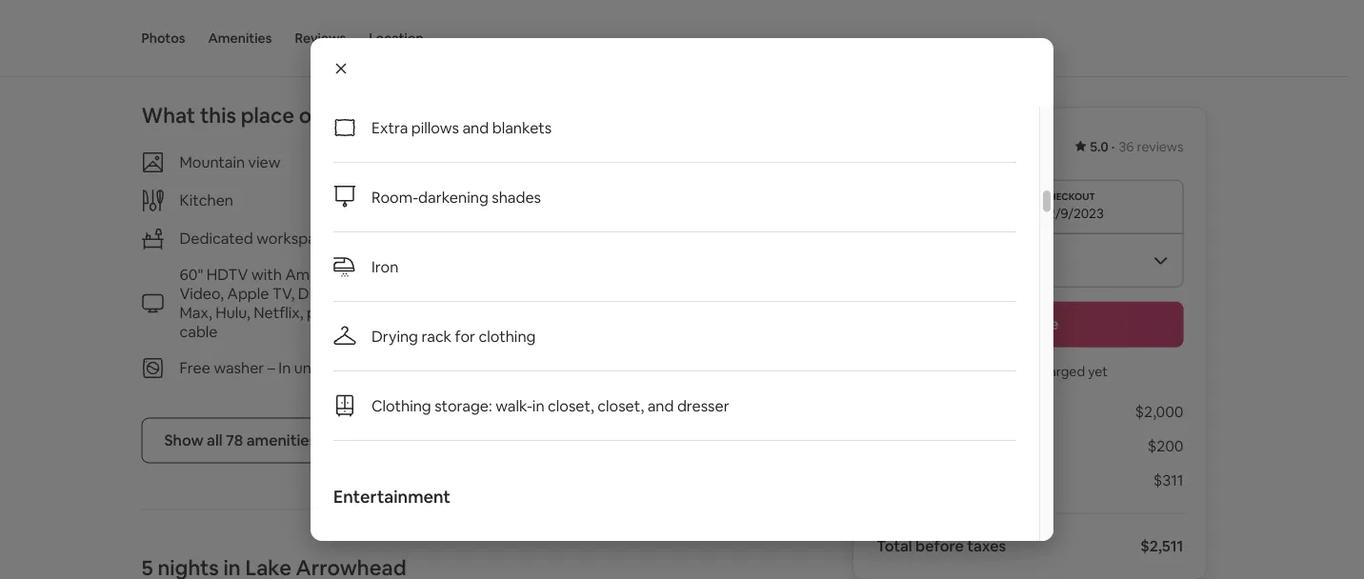 Task type: describe. For each thing, give the bounding box(es) containing it.
mountain
[[180, 153, 245, 172]]

hulu,
[[216, 303, 250, 323]]

extra
[[372, 118, 408, 137]]

cameras
[[560, 359, 619, 378]]

5.0 · 36 reviews
[[1091, 138, 1184, 155]]

storage:
[[435, 396, 492, 416]]

1 vertical spatial and
[[648, 396, 674, 416]]

all
[[207, 431, 223, 451]]

pillows
[[412, 118, 459, 137]]

hdtv
[[207, 265, 248, 285]]

12/9/2023 button
[[877, 180, 1184, 233]]

entertainment
[[334, 486, 451, 508]]

·
[[1112, 138, 1116, 155]]

darkening
[[419, 187, 489, 207]]

before
[[916, 537, 964, 556]]

total
[[877, 537, 913, 556]]

hbo
[[361, 284, 393, 304]]

netflix,
[[254, 303, 304, 323]]

drying
[[372, 326, 418, 346]]

2 closet, from the left
[[598, 396, 644, 416]]

premium
[[307, 303, 370, 323]]

free washer – in unit
[[180, 359, 321, 378]]

lake access
[[499, 153, 582, 172]]

show
[[164, 431, 204, 451]]

dresser
[[678, 396, 730, 416]]

amazon
[[285, 265, 343, 285]]

78
[[226, 431, 243, 451]]

location
[[369, 30, 424, 47]]

cable
[[180, 322, 218, 342]]

total before taxes
[[877, 537, 1007, 556]]

36
[[1119, 138, 1135, 155]]

amenities
[[247, 431, 317, 451]]

prime
[[347, 265, 387, 285]]

washer
[[214, 359, 264, 378]]

unit
[[294, 359, 321, 378]]

cleaning fee button
[[877, 437, 965, 456]]

fee
[[942, 437, 965, 456]]

wifi
[[499, 191, 526, 210]]

view
[[248, 153, 281, 172]]

you won't be charged yet
[[953, 363, 1108, 380]]

$2,000
[[1136, 402, 1184, 422]]

on for parking
[[589, 229, 607, 249]]

shades
[[492, 187, 541, 207]]

5.0
[[1091, 138, 1109, 155]]

cleaning fee
[[877, 437, 965, 456]]

clothing storage: walk-in closet, closet, and dresser
[[372, 396, 730, 416]]

reviews
[[1138, 138, 1184, 155]]

dedicated workspace
[[180, 229, 333, 249]]

what
[[142, 102, 196, 129]]

lake
[[499, 153, 531, 172]]

$2,511
[[1141, 537, 1184, 556]]

reviews
[[295, 30, 346, 47]]

for
[[455, 326, 476, 346]]

room-darkening shades
[[372, 187, 541, 207]]

mountain view
[[180, 153, 281, 172]]

kitchen
[[180, 191, 233, 210]]

free parking on premises
[[499, 229, 674, 249]]

iron
[[372, 257, 399, 276]]

cleaning
[[877, 437, 939, 456]]



Task type: locate. For each thing, give the bounding box(es) containing it.
on right cameras
[[623, 359, 641, 378]]

tv,
[[273, 284, 295, 304]]

free down cable
[[180, 359, 211, 378]]

charged
[[1035, 363, 1086, 380]]

be
[[1016, 363, 1032, 380]]

0 vertical spatial and
[[463, 118, 489, 137]]

amenities button
[[208, 0, 272, 76]]

1 vertical spatial free
[[180, 359, 211, 378]]

clothing
[[372, 396, 431, 416]]

and right pillows
[[463, 118, 489, 137]]

taxes
[[968, 537, 1007, 556]]

amenities
[[208, 30, 272, 47]]

location button
[[369, 0, 424, 76]]

0 horizontal spatial on
[[589, 229, 607, 249]]

walk-
[[496, 396, 533, 416]]

you
[[953, 363, 975, 380]]

won't
[[978, 363, 1013, 380]]

yet
[[1089, 363, 1108, 380]]

on for cameras
[[623, 359, 641, 378]]

in
[[533, 396, 545, 416]]

extra pillows and blankets
[[372, 118, 552, 137]]

on
[[589, 229, 607, 249], [623, 359, 641, 378]]

12/9/2023
[[1043, 204, 1105, 222]]

and
[[463, 118, 489, 137], [648, 396, 674, 416]]

access
[[535, 153, 582, 172]]

dedicated
[[180, 229, 253, 249]]

rack
[[422, 326, 452, 346]]

1 closet, from the left
[[548, 396, 595, 416]]

max,
[[180, 303, 212, 323]]

–
[[268, 359, 275, 378]]

free for free washer – in unit
[[180, 359, 211, 378]]

workspace
[[257, 229, 333, 249]]

closet, down security cameras on property
[[598, 396, 644, 416]]

room-
[[372, 187, 419, 207]]

$311
[[1154, 471, 1184, 490]]

1 horizontal spatial free
[[499, 229, 530, 249]]

on right parking
[[589, 229, 607, 249]]

0 horizontal spatial closet,
[[548, 396, 595, 416]]

reviews button
[[295, 0, 346, 76]]

with
[[252, 265, 282, 285]]

60" hdtv with amazon prime video, apple tv, disney+, hbo max, hulu, netflix, premium cable
[[180, 265, 393, 342]]

place
[[241, 102, 295, 129]]

0 horizontal spatial free
[[180, 359, 211, 378]]

video,
[[180, 284, 224, 304]]

disney+,
[[298, 284, 358, 304]]

photos
[[142, 30, 185, 47]]

1 vertical spatial on
[[623, 359, 641, 378]]

parking
[[533, 229, 586, 249]]

photos button
[[142, 0, 185, 76]]

0 vertical spatial on
[[589, 229, 607, 249]]

closet, right in
[[548, 396, 595, 416]]

1 horizontal spatial and
[[648, 396, 674, 416]]

clothing
[[479, 326, 536, 346]]

what this place offers
[[142, 102, 357, 129]]

apple
[[227, 284, 269, 304]]

1 horizontal spatial closet,
[[598, 396, 644, 416]]

1 horizontal spatial on
[[623, 359, 641, 378]]

0 horizontal spatial and
[[463, 118, 489, 137]]

closet,
[[548, 396, 595, 416], [598, 396, 644, 416]]

60"
[[180, 265, 203, 285]]

reserve
[[1002, 315, 1059, 334]]

$200
[[1148, 437, 1184, 456]]

what this place offers dialog
[[311, 0, 1054, 579]]

security cameras on property
[[499, 359, 707, 378]]

property
[[644, 359, 707, 378]]

offers
[[299, 102, 357, 129]]

show all 78 amenities
[[164, 431, 317, 451]]

free down wifi
[[499, 229, 530, 249]]

0 vertical spatial free
[[499, 229, 530, 249]]

and down the 'property'
[[648, 396, 674, 416]]

drying rack for clothing
[[372, 326, 536, 346]]

blankets
[[492, 118, 552, 137]]

in
[[279, 359, 291, 378]]

show all 78 amenities button
[[142, 418, 340, 464]]

reserve button
[[877, 302, 1184, 347]]

free for free parking on premises
[[499, 229, 530, 249]]

this
[[200, 102, 236, 129]]

security
[[499, 359, 556, 378]]

premises
[[610, 229, 674, 249]]



Task type: vqa. For each thing, say whether or not it's contained in the screenshot.
entire
no



